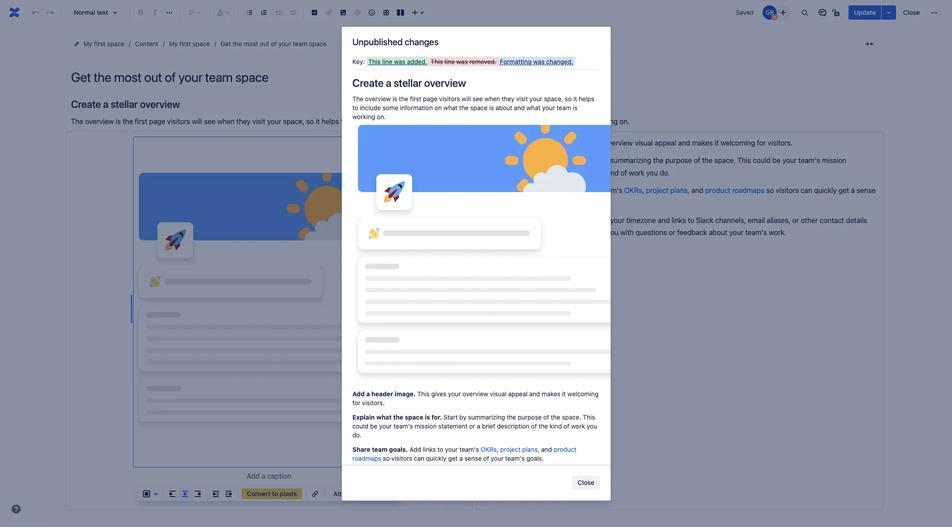 Task type: locate. For each thing, give the bounding box(es) containing it.
overview
[[424, 77, 466, 89], [365, 95, 391, 103], [140, 98, 180, 110], [85, 118, 114, 126], [605, 139, 633, 147], [463, 391, 489, 398]]

this
[[369, 58, 381, 65], [431, 58, 443, 65], [554, 139, 568, 147], [738, 157, 752, 165], [418, 391, 430, 398], [583, 414, 595, 421]]

content link
[[135, 39, 158, 49]]

add for add a caption
[[247, 472, 260, 481]]

0 vertical spatial page
[[423, 95, 438, 103]]

get down share team goals. add links to your team's okrs , project plans , and
[[449, 455, 458, 463]]

of
[[271, 40, 277, 48], [694, 157, 701, 165], [585, 169, 592, 177], [621, 169, 627, 177], [482, 199, 489, 207], [544, 414, 550, 421], [532, 423, 537, 430], [564, 423, 570, 430], [484, 455, 489, 463]]

1 horizontal spatial summarizing
[[611, 157, 652, 165]]

my first space right move this page icon
[[84, 40, 124, 48]]

space inside the overview is the first page visitors will see when they visit your space, so it helps to include some information on what the space is about and what your team is working on.
[[471, 104, 488, 112]]

1 vertical spatial some
[[374, 118, 392, 126]]

by up 'share team goals. add links to your team's okrs , project plans , and product roadmaps'
[[601, 157, 609, 165]]

purpose inside unpublished changes dialog
[[518, 414, 542, 421]]

plans
[[671, 187, 688, 195], [523, 446, 538, 454]]

sense for share team goals. add links to your team's okrs , project plans , and
[[465, 455, 482, 463]]

so visitors can quickly get a sense of your team's goals. inside main content area, start typing to enter text. text field
[[482, 187, 878, 207]]

be
[[773, 157, 781, 165], [370, 423, 378, 430]]

1 horizontal spatial okrs
[[625, 187, 643, 195]]

be inside main content area, start typing to enter text. text field
[[773, 157, 781, 165]]

visual
[[635, 139, 653, 147], [490, 391, 507, 398]]

0 vertical spatial mission
[[823, 157, 847, 165]]

visitors. inside main content area, start typing to enter text. text field
[[768, 139, 793, 147]]

my right move this page icon
[[84, 40, 92, 48]]

2 vertical spatial can
[[414, 455, 425, 463]]

1 horizontal spatial statement
[[482, 169, 515, 177]]

explain inside main content area, start typing to enter text. text field
[[482, 157, 507, 165]]

text
[[344, 491, 355, 498]]

wrap right image
[[223, 489, 234, 500]]

start up 'share team goals. add links to your team's okrs , project plans , and product roadmaps'
[[583, 157, 599, 165]]

the inside the overview is the first page visitors will see when they visit your space, so it helps to include some information on what the space is about and what your team is working on.
[[353, 95, 364, 103]]

Give this page a title text field
[[71, 70, 878, 85]]

to inside button
[[272, 491, 278, 498]]

line down unpublished changes at the left of page
[[382, 58, 393, 65]]

be inside unpublished changes dialog
[[370, 423, 378, 430]]

1 horizontal spatial you
[[607, 229, 619, 237]]

how
[[521, 217, 535, 225]]

product
[[706, 187, 731, 195], [554, 446, 577, 454]]

my first space link left get
[[169, 39, 210, 49]]

1 vertical spatial roadmaps
[[353, 455, 381, 463]]

plans inside main content area, start typing to enter text. text field
[[671, 187, 688, 195]]

so visitors can quickly get a sense of your team's goals. down share team goals. add links to your team's okrs , project plans , and
[[381, 455, 544, 463]]

okrs link inside unpublished changes dialog
[[481, 446, 497, 454]]

start by summarizing the purpose of the space. this could be your team's mission statement or a brief description of the kind of work you do. for share team goals. add links to your team's okrs , project plans , and product roadmaps
[[482, 157, 849, 177]]

appeal
[[655, 139, 677, 147], [509, 391, 528, 398]]

plans inside unpublished changes dialog
[[523, 446, 538, 454]]

1 vertical spatial okrs link
[[481, 446, 497, 454]]

close inside unpublished changes dialog
[[578, 479, 595, 487]]

get up details
[[839, 187, 850, 195]]

changed.
[[547, 58, 574, 65]]

remove image
[[386, 489, 397, 500]]

explain what the space is for.
[[482, 157, 583, 165], [353, 414, 444, 421]]

so visitors can quickly get a sense of your team's goals. for share team goals. add links to your team's okrs , project plans , and product roadmaps
[[482, 187, 878, 207]]

2 my from the left
[[169, 40, 178, 48]]

1 vertical spatial sense
[[465, 455, 482, 463]]

start down this gives your overview visual appeal and makes it welcoming for visitors.
[[444, 414, 458, 421]]

0 vertical spatial links
[[561, 187, 575, 195]]

0 horizontal spatial mission
[[415, 423, 437, 430]]

share for share team goals. add links to your team's okrs , project plans , and product roadmaps
[[482, 187, 502, 195]]

do. inside unpublished changes dialog
[[353, 432, 362, 439]]

roadmaps up email
[[733, 187, 765, 195]]

do. for share team goals. add links to your team's okrs , project plans , and
[[353, 432, 362, 439]]

space, inside unpublished changes dialog
[[544, 95, 564, 103]]

1 horizontal spatial description
[[547, 169, 583, 177]]

my for 2nd my first space link
[[169, 40, 178, 48]]

visitors.
[[768, 139, 793, 147], [362, 399, 385, 407]]

1 horizontal spatial my first space link
[[169, 39, 210, 49]]

will
[[462, 95, 471, 103], [192, 118, 202, 126]]

okrs
[[625, 187, 643, 195], [481, 446, 497, 454]]

0 horizontal spatial they
[[237, 118, 251, 126]]

align left image
[[167, 489, 178, 500]]

my right the content
[[169, 40, 178, 48]]

0 vertical spatial visit
[[516, 95, 528, 103]]

share for share team goals. add links to your team's okrs , project plans , and
[[353, 446, 371, 454]]

1 vertical spatial brief
[[482, 423, 496, 430]]

0 vertical spatial could
[[753, 157, 771, 165]]

start by summarizing the purpose of the space. this could be your team's mission statement or a brief description of the kind of work you do. down add a header image. this gives your overview visual appeal and makes it welcoming for visitors.
[[482, 157, 849, 177]]

0 vertical spatial explain
[[482, 157, 507, 165]]

by down this gives your overview visual appeal and makes it welcoming for visitors.
[[460, 414, 467, 421]]

1 my from the left
[[84, 40, 92, 48]]

0 vertical spatial they
[[502, 95, 515, 103]]

,
[[643, 187, 645, 195], [688, 187, 690, 195], [497, 446, 499, 454], [538, 446, 540, 454]]

for inside this gives your overview visual appeal and makes it welcoming for visitors.
[[353, 399, 361, 407]]

space. for share team goals. add links to your team's okrs , project plans , and
[[562, 414, 581, 421]]

when
[[485, 95, 500, 103], [217, 118, 235, 126]]

0 horizontal spatial product roadmaps link
[[353, 446, 577, 463]]

explain what the space is for. inside main content area, start typing to enter text. text field
[[482, 157, 583, 165]]

start for share team goals. add links to your team's okrs , project plans , and
[[444, 414, 458, 421]]

they inside unpublished changes dialog
[[502, 95, 515, 103]]

0 horizontal spatial project plans link
[[501, 446, 538, 454]]

1 horizontal spatial sense
[[857, 187, 876, 195]]

1 horizontal spatial can
[[567, 229, 579, 237]]

kind for share team goals. add links to your team's okrs , project plans , and
[[550, 423, 562, 430]]

explain inside unpublished changes dialog
[[353, 414, 375, 421]]

helps inside main content area, start typing to enter text. text field
[[322, 118, 339, 126]]

explain
[[482, 157, 507, 165], [353, 414, 375, 421]]

0 vertical spatial project plans link
[[646, 187, 688, 195]]

sense up details
[[857, 187, 876, 195]]

1 vertical spatial visitors.
[[362, 399, 385, 407]]

alt
[[334, 491, 342, 498]]

space. inside unpublished changes dialog
[[562, 414, 581, 421]]

0 horizontal spatial quickly
[[426, 455, 447, 463]]

summarizing for share team goals. add links to your team's okrs , project plans , and product roadmaps
[[611, 157, 652, 165]]

my first space left get
[[169, 40, 210, 48]]

update
[[855, 9, 876, 16]]

create a stellar overview
[[353, 77, 466, 89], [71, 98, 180, 110]]

close button inside unpublished changes dialog
[[573, 476, 600, 491]]

my first space link right move this page icon
[[84, 39, 124, 49]]

1 horizontal spatial image.
[[529, 139, 553, 147]]

statement inside unpublished changes dialog
[[439, 423, 468, 430]]

0 vertical spatial makes
[[693, 139, 713, 147]]

unpublished changes dialog
[[342, 27, 623, 528]]

0 vertical spatial visual
[[635, 139, 653, 147]]

description inside unpublished changes dialog
[[497, 423, 530, 430]]

makes
[[693, 139, 713, 147], [542, 391, 561, 398]]

key
[[353, 58, 363, 65]]

see
[[473, 95, 483, 103], [204, 118, 216, 126]]

makes inside this gives your overview visual appeal and makes it welcoming for visitors.
[[542, 391, 561, 398]]

working inside the overview is the first page visitors will see when they visit your space, so it helps to include some information on what the space is about and what your team is working on.
[[353, 113, 375, 121]]

image. inside unpublished changes dialog
[[395, 391, 416, 398]]

italic ⌘i image
[[150, 7, 161, 18]]

so visitors can quickly get a sense of your team's goals. up share your timezone and links to slack channels, email aliases, or other contact details your team uses so visitors can contact you with questions or feedback about your team's work.
[[482, 187, 878, 207]]

share inside unpublished changes dialog
[[353, 446, 371, 454]]

brief inside main content area, start typing to enter text. text field
[[531, 169, 545, 177]]

1 horizontal spatial line
[[445, 58, 455, 65]]

0 horizontal spatial for
[[353, 399, 361, 407]]

2 my first space link from the left
[[169, 39, 210, 49]]

was
[[394, 58, 406, 65], [457, 58, 468, 65], [534, 58, 545, 65]]

start by summarizing the purpose of the space. this could be your team's mission statement or a brief description of the kind of work you do. for share team goals. add links to your team's okrs , project plans , and
[[353, 414, 598, 439]]

0 vertical spatial share
[[482, 187, 502, 195]]

contact
[[546, 217, 572, 225], [820, 217, 845, 225], [581, 229, 605, 237]]

start inside text field
[[583, 157, 599, 165]]

start by summarizing the purpose of the space. this could be your team's mission statement or a brief description of the kind of work you do. down this gives your overview visual appeal and makes it welcoming for visitors.
[[353, 414, 598, 439]]

could for share team goals. add links to your team's okrs , project plans , and
[[353, 423, 369, 430]]

1 horizontal spatial project plans link
[[646, 187, 688, 195]]

team's
[[799, 157, 821, 165], [601, 187, 623, 195], [507, 199, 528, 207], [746, 229, 768, 237], [394, 423, 413, 430], [460, 446, 479, 454], [506, 455, 525, 463]]

space,
[[544, 95, 564, 103], [283, 118, 305, 126]]

could inside unpublished changes dialog
[[353, 423, 369, 430]]

line up get the most out of your team space text field
[[445, 58, 455, 65]]

mention image
[[352, 7, 363, 18]]

was left added.
[[394, 58, 406, 65]]

purpose for share team goals. add links to your team's okrs , project plans , and product roadmaps
[[666, 157, 692, 165]]

2 my first space from the left
[[169, 40, 210, 48]]

stellar
[[394, 77, 422, 89], [111, 98, 138, 110]]

links inside unpublished changes dialog
[[423, 446, 436, 454]]

get
[[839, 187, 850, 195], [449, 455, 458, 463]]

you for share team goals. add links to your team's okrs , project plans , and product roadmaps
[[647, 169, 658, 177]]

explain for share team goals. add links to your team's okrs , project plans , and product roadmaps
[[482, 157, 507, 165]]

0 vertical spatial for.
[[570, 157, 582, 165]]

can for share team goals. add links to your team's okrs , project plans , and
[[414, 455, 425, 463]]

project plans link for share team goals. add links to your team's okrs , project plans , and product roadmaps
[[646, 187, 688, 195]]

create a stellar overview inside main content area, start typing to enter text. text field
[[71, 98, 180, 110]]

sense
[[857, 187, 876, 195], [465, 455, 482, 463]]

1 vertical spatial mission
[[415, 423, 437, 430]]

0 horizontal spatial contact
[[546, 217, 572, 225]]

visit inside the overview is the first page visitors will see when they visit your space, so it helps to include some information on what the space is about and what your team is working on.
[[516, 95, 528, 103]]

start
[[583, 157, 599, 165], [444, 414, 458, 421]]

0 vertical spatial start
[[583, 157, 599, 165]]

1 horizontal spatial for
[[758, 139, 766, 147]]

do.
[[660, 169, 670, 177], [353, 432, 362, 439]]

1 vertical spatial product roadmaps link
[[353, 446, 577, 463]]

or
[[517, 169, 523, 177], [793, 217, 800, 225], [669, 229, 676, 237], [470, 423, 476, 430]]

update button
[[849, 5, 882, 20]]

space. inside main content area, start typing to enter text. text field
[[715, 157, 736, 165]]

1 vertical spatial description
[[497, 423, 530, 430]]

1 horizontal spatial stellar
[[394, 77, 422, 89]]

image.
[[529, 139, 553, 147], [395, 391, 416, 398]]

okrs link inside main content area, start typing to enter text. text field
[[625, 187, 643, 195]]

unpublished changes
[[353, 37, 439, 47]]

you for share team goals. add links to your team's okrs , project plans , and
[[587, 423, 598, 430]]

on.
[[377, 113, 386, 121], [620, 118, 630, 126]]

0 vertical spatial so visitors can quickly get a sense of your team's goals.
[[482, 187, 878, 207]]

okrs for share team goals. add links to your team's okrs , project plans , and
[[481, 446, 497, 454]]

work
[[629, 169, 645, 177], [572, 423, 586, 430]]

caption
[[267, 472, 292, 481]]

0 vertical spatial the
[[353, 95, 364, 103]]

they
[[502, 95, 515, 103], [237, 118, 251, 126]]

summarizing inside unpublished changes dialog
[[468, 414, 505, 421]]

header inside unpublished changes dialog
[[372, 391, 393, 398]]

sense for share team goals. add links to your team's okrs , project plans , and product roadmaps
[[857, 187, 876, 195]]

0 horizontal spatial roadmaps
[[353, 455, 381, 463]]

first
[[94, 40, 105, 48], [180, 40, 191, 48], [410, 95, 422, 103], [135, 118, 147, 126]]

1 horizontal spatial see
[[473, 95, 483, 103]]

1 vertical spatial visual
[[490, 391, 507, 398]]

add image, video, or file image
[[338, 7, 349, 18]]

1 horizontal spatial working
[[593, 118, 618, 126]]

mission
[[823, 157, 847, 165], [415, 423, 437, 430]]

formatting
[[500, 58, 532, 65]]

links inside share your timezone and links to slack channels, email aliases, or other contact details your team uses so visitors can contact you with questions or feedback about your team's work.
[[672, 217, 687, 225]]

1 horizontal spatial will
[[462, 95, 471, 103]]

what
[[444, 104, 458, 112], [527, 104, 541, 112], [442, 118, 458, 126], [534, 118, 550, 126], [509, 157, 526, 165], [377, 414, 392, 421]]

0 vertical spatial appeal
[[655, 139, 677, 147]]

start inside unpublished changes dialog
[[444, 414, 458, 421]]

1 horizontal spatial brief
[[531, 169, 545, 177]]

1 horizontal spatial visual
[[635, 139, 653, 147]]

2 vertical spatial links
[[423, 446, 436, 454]]

image. for add a header image.
[[395, 391, 416, 398]]

you inside unpublished changes dialog
[[587, 423, 598, 430]]

could inside main content area, start typing to enter text. text field
[[753, 157, 771, 165]]

0 vertical spatial plans
[[671, 187, 688, 195]]

email
[[748, 217, 765, 225]]

description for share team goals. add links to your team's okrs , project plans , and product roadmaps
[[547, 169, 583, 177]]

links
[[561, 187, 575, 195], [672, 217, 687, 225], [423, 446, 436, 454]]

0 horizontal spatial will
[[192, 118, 202, 126]]

bold ⌘b image
[[135, 7, 146, 18]]

roadmaps
[[733, 187, 765, 195], [353, 455, 381, 463]]

0 vertical spatial create
[[353, 77, 384, 89]]

contact down you. on the right top of the page
[[581, 229, 605, 237]]

1 horizontal spatial links
[[561, 187, 575, 195]]

explain for share team goals. add links to your team's okrs , project plans , and
[[353, 414, 375, 421]]

0 vertical spatial welcoming
[[721, 139, 756, 147]]

include
[[360, 104, 381, 112], [349, 118, 373, 126]]

helps
[[579, 95, 595, 103], [322, 118, 339, 126]]

summarizing down this gives your overview visual appeal and makes it welcoming for visitors.
[[468, 414, 505, 421]]

1 line from the left
[[382, 58, 393, 65]]

page inside main content area, start typing to enter text. text field
[[149, 118, 165, 126]]

1 horizontal spatial explain what the space is for.
[[482, 157, 583, 165]]

0 horizontal spatial create a stellar overview
[[71, 98, 180, 110]]

move this page image
[[73, 40, 80, 48]]

visual inside main content area, start typing to enter text. text field
[[635, 139, 653, 147]]

my for second my first space link from the right
[[84, 40, 92, 48]]

1 vertical spatial so visitors can quickly get a sense of your team's goals.
[[381, 455, 544, 463]]

some
[[383, 104, 399, 112], [374, 118, 392, 126]]

project inside unpublished changes dialog
[[501, 446, 521, 454]]

0 horizontal spatial kind
[[550, 423, 562, 430]]

0 horizontal spatial summarizing
[[468, 414, 505, 421]]

quickly down share team goals. add links to your team's okrs , project plans , and
[[426, 455, 447, 463]]

mission for share team goals. add links to your team's okrs , project plans , and
[[415, 423, 437, 430]]

1 vertical spatial create
[[71, 98, 101, 110]]

uses
[[516, 229, 531, 237]]

the
[[353, 95, 364, 103], [71, 118, 83, 126]]

information inside unpublished changes dialog
[[400, 104, 433, 112]]

appeal inside this gives your overview visual appeal and makes it welcoming for visitors.
[[509, 391, 528, 398]]

1 vertical spatial for.
[[432, 414, 442, 421]]

redo ⌘⇧z image
[[45, 7, 56, 18]]

1 vertical spatial do.
[[353, 432, 362, 439]]

share
[[482, 187, 502, 195], [590, 217, 609, 225], [353, 446, 371, 454]]

1 horizontal spatial appeal
[[655, 139, 677, 147]]

roadmaps up copy image
[[353, 455, 381, 463]]

so inside the overview is the first page visitors will see when they visit your space, so it helps to include some information on what the space is about and what your team is working on.
[[565, 95, 572, 103]]

1 vertical spatial close button
[[573, 476, 600, 491]]

product inside product roadmaps
[[554, 446, 577, 454]]

1 vertical spatial you
[[607, 229, 619, 237]]

by for share team goals. add links to your team's okrs , project plans , and product roadmaps
[[601, 157, 609, 165]]

about
[[496, 104, 513, 112], [500, 118, 519, 126], [709, 229, 728, 237]]

my first space
[[84, 40, 124, 48], [169, 40, 210, 48]]

product inside main content area, start typing to enter text. text field
[[706, 187, 731, 195]]

0 horizontal spatial visual
[[490, 391, 507, 398]]

alt text
[[334, 491, 355, 498]]

visitors inside share your timezone and links to slack channels, email aliases, or other contact details your team uses so visitors can contact you with questions or feedback about your team's work.
[[543, 229, 566, 237]]

for inside main content area, start typing to enter text. text field
[[758, 139, 766, 147]]

contact right other
[[820, 217, 845, 225]]

0 vertical spatial space,
[[544, 95, 564, 103]]

0 vertical spatial purpose
[[666, 157, 692, 165]]

kind inside main content area, start typing to enter text. text field
[[606, 169, 619, 177]]

table image
[[381, 7, 392, 18]]

page
[[423, 95, 438, 103], [149, 118, 165, 126]]

1 vertical spatial header
[[372, 391, 393, 398]]

header inside main content area, start typing to enter text. text field
[[503, 139, 528, 147]]

0 horizontal spatial links
[[423, 446, 436, 454]]

1 vertical spatial could
[[353, 423, 369, 430]]

summarizing
[[611, 157, 652, 165], [468, 414, 505, 421]]

0 vertical spatial project
[[646, 187, 669, 195]]

product roadmaps link inside unpublished changes dialog
[[353, 446, 577, 463]]

0 horizontal spatial my
[[84, 40, 92, 48]]

team
[[293, 40, 308, 48], [557, 104, 571, 112], [568, 118, 584, 126], [504, 187, 521, 195], [498, 229, 514, 237], [372, 446, 388, 454]]

it
[[574, 95, 577, 103], [316, 118, 320, 126], [715, 139, 719, 147], [563, 391, 566, 398]]

appeal inside main content area, start typing to enter text. text field
[[655, 139, 677, 147]]

0 vertical spatial okrs link
[[625, 187, 643, 195]]

space
[[107, 40, 124, 48], [193, 40, 210, 48], [309, 40, 327, 48], [471, 104, 488, 112], [472, 118, 491, 126], [541, 157, 561, 165], [405, 414, 424, 421]]

1 vertical spatial about
[[500, 118, 519, 126]]

1 vertical spatial on
[[432, 118, 440, 126]]

by for share team goals. add links to your team's okrs , project plans , and
[[460, 414, 467, 421]]

get for share team goals. add links to your team's okrs , project plans , and
[[449, 455, 458, 463]]

a
[[386, 77, 392, 89], [103, 98, 109, 110], [498, 139, 502, 147], [525, 169, 529, 177], [852, 187, 855, 195], [367, 391, 370, 398], [477, 423, 481, 430], [460, 455, 463, 463], [262, 472, 266, 481]]

the overview is the first page visitors will see when they visit your space, so it helps to include some information on what the space is about and what your team is working on.
[[353, 95, 595, 121], [71, 118, 630, 126]]

summarizing down add a header image. this gives your overview visual appeal and makes it welcoming for visitors.
[[611, 157, 652, 165]]

welcoming inside this gives your overview visual appeal and makes it welcoming for visitors.
[[568, 391, 599, 398]]

quickly for share team goals. add links to your team's okrs , project plans , and
[[426, 455, 447, 463]]

product roadmaps link
[[706, 187, 765, 195], [353, 446, 577, 463]]

you
[[647, 169, 658, 177], [607, 229, 619, 237], [587, 423, 598, 430]]

0 horizontal spatial space.
[[562, 414, 581, 421]]

was left changed.
[[534, 58, 545, 65]]

purpose
[[666, 157, 692, 165], [518, 414, 542, 421]]

statement
[[482, 169, 515, 177], [439, 423, 468, 430]]

do. inside main content area, start typing to enter text. text field
[[660, 169, 670, 177]]

space.
[[715, 157, 736, 165], [562, 414, 581, 421]]

kind
[[606, 169, 619, 177], [550, 423, 562, 430]]

1 horizontal spatial on.
[[620, 118, 630, 126]]

0 horizontal spatial visitors.
[[362, 399, 385, 407]]

and inside share your timezone and links to slack channels, email aliases, or other contact details your team uses so visitors can contact you with questions or feedback about your team's work.
[[658, 217, 670, 225]]

0 vertical spatial summarizing
[[611, 157, 652, 165]]

0 vertical spatial close
[[904, 9, 920, 16]]

is
[[393, 95, 398, 103], [490, 104, 494, 112], [573, 104, 578, 112], [116, 118, 121, 126], [493, 118, 498, 126], [586, 118, 591, 126], [563, 157, 569, 165], [425, 414, 430, 421]]

with
[[621, 229, 634, 237]]

and
[[514, 104, 525, 112], [520, 118, 532, 126], [679, 139, 691, 147], [692, 187, 704, 195], [658, 217, 670, 225], [530, 391, 540, 398], [542, 446, 552, 454]]

can down share team goals. add links to your team's okrs , project plans , and
[[414, 455, 425, 463]]

can
[[801, 187, 813, 195], [567, 229, 579, 237], [414, 455, 425, 463]]

quickly up other
[[815, 187, 837, 195]]

plans for share team goals. add links to your team's okrs , project plans , and product roadmaps
[[671, 187, 688, 195]]

purpose for share team goals. add links to your team's okrs , project plans , and
[[518, 414, 542, 421]]

copy image
[[368, 489, 379, 500]]

start for share team goals. add links to your team's okrs , project plans , and product roadmaps
[[583, 157, 599, 165]]

0 vertical spatial visitors.
[[768, 139, 793, 147]]

line
[[382, 58, 393, 65], [445, 58, 455, 65]]

could
[[753, 157, 771, 165], [353, 423, 369, 430]]

and inside the overview is the first page visitors will see when they visit your space, so it helps to include some information on what the space is about and what your team is working on.
[[514, 104, 525, 112]]

can down you. on the right top of the page
[[567, 229, 579, 237]]

1 horizontal spatial plans
[[671, 187, 688, 195]]

start by summarizing the purpose of the space. this could be your team's mission statement or a brief description of the kind of work you do. inside unpublished changes dialog
[[353, 414, 598, 439]]

1 vertical spatial stellar
[[111, 98, 138, 110]]

your inside "link"
[[279, 40, 291, 48]]

work inside unpublished changes dialog
[[572, 423, 586, 430]]

Main content area, start typing to enter text. text field
[[66, 98, 883, 528]]

share inside share your timezone and links to slack channels, email aliases, or other contact details your team uses so visitors can contact you with questions or feedback about your team's work.
[[590, 217, 609, 225]]

so visitors can quickly get a sense of your team's goals. for share team goals. add links to your team's okrs , project plans , and
[[381, 455, 544, 463]]

1 vertical spatial statement
[[439, 423, 468, 430]]

0 vertical spatial kind
[[606, 169, 619, 177]]

for. for share team goals. add links to your team's okrs , project plans , and product roadmaps
[[570, 157, 582, 165]]

1 horizontal spatial header
[[503, 139, 528, 147]]

kind inside unpublished changes dialog
[[550, 423, 562, 430]]

for. inside unpublished changes dialog
[[432, 414, 442, 421]]

contact left you. on the right top of the page
[[546, 217, 572, 225]]

quickly inside unpublished changes dialog
[[426, 455, 447, 463]]

greg robinson image
[[763, 5, 778, 20]]

1 vertical spatial plans
[[523, 446, 538, 454]]

on inside the overview is the first page visitors will see when they visit your space, so it helps to include some information on what the space is about and what your team is working on.
[[435, 104, 442, 112]]

get inside unpublished changes dialog
[[449, 455, 458, 463]]

product roadmaps link inside main content area, start typing to enter text. text field
[[706, 187, 765, 195]]

0 vertical spatial sense
[[857, 187, 876, 195]]

was up get the most out of your team space text field
[[457, 58, 468, 65]]

1 horizontal spatial roadmaps
[[733, 187, 765, 195]]

slack
[[697, 217, 714, 225]]

explain what the space is for. for share team goals. add links to your team's okrs , project plans , and
[[353, 414, 444, 421]]

working
[[353, 113, 375, 121], [593, 118, 618, 126]]

my
[[84, 40, 92, 48], [169, 40, 178, 48]]

1 vertical spatial gives
[[432, 391, 447, 398]]

1 horizontal spatial start
[[583, 157, 599, 165]]

bullet list ⌘⇧8 image
[[244, 7, 255, 18]]

okrs link
[[625, 187, 643, 195], [481, 446, 497, 454]]

channels,
[[716, 217, 747, 225]]

sense down share team goals. add links to your team's okrs , project plans , and
[[465, 455, 482, 463]]

align center image
[[180, 489, 191, 500]]

can inside unpublished changes dialog
[[414, 455, 425, 463]]

can up other
[[801, 187, 813, 195]]

3 was from the left
[[534, 58, 545, 65]]

create
[[353, 77, 384, 89], [71, 98, 101, 110]]

outdent ⇧tab image
[[273, 7, 284, 18]]

brief
[[531, 169, 545, 177], [482, 423, 496, 430]]

start by summarizing the purpose of the space. this could be your team's mission statement or a brief description of the kind of work you do. inside main content area, start typing to enter text. text field
[[482, 157, 849, 177]]

1 horizontal spatial page
[[423, 95, 438, 103]]

gives
[[570, 139, 587, 147], [432, 391, 447, 398]]

1 vertical spatial by
[[460, 414, 467, 421]]



Task type: describe. For each thing, give the bounding box(es) containing it.
summarizing for share team goals. add links to your team's okrs , project plans , and
[[468, 414, 505, 421]]

product roadmaps
[[353, 446, 577, 463]]

header for add a header image. this gives your overview visual appeal and makes it welcoming for visitors.
[[503, 139, 528, 147]]

the overview is the first page visitors will see when they visit your space, so it helps to include some information on what the space is about and what your team is working on. inside unpublished changes dialog
[[353, 95, 595, 121]]

most
[[244, 40, 258, 48]]

do. for share team goals. add links to your team's okrs , project plans , and product roadmaps
[[660, 169, 670, 177]]

for. for share team goals. add links to your team's okrs , project plans , and
[[432, 414, 442, 421]]

feedback
[[678, 229, 708, 237]]

statement for share team goals. add links to your team's okrs , project plans , and product roadmaps
[[482, 169, 515, 177]]

include inside the overview is the first page visitors will see when they visit your space, so it helps to include some information on what the space is about and what your team is working on.
[[360, 104, 381, 112]]

make page fixed-width image
[[865, 39, 875, 49]]

when inside main content area, start typing to enter text. text field
[[217, 118, 235, 126]]

get
[[221, 40, 231, 48]]

stellar inside unpublished changes dialog
[[394, 77, 422, 89]]

aliases,
[[767, 217, 791, 225]]

create a stellar overview inside unpublished changes dialog
[[353, 77, 466, 89]]

action item image
[[309, 7, 320, 18]]

see inside unpublished changes dialog
[[473, 95, 483, 103]]

information inside main content area, start typing to enter text. text field
[[394, 118, 430, 126]]

gives inside this gives your overview visual appeal and makes it welcoming for visitors.
[[432, 391, 447, 398]]

helps inside the overview is the first page visitors will see when they visit your space, so it helps to include some information on what the space is about and what your team is working on.
[[579, 95, 595, 103]]

links for share your timezone and links to slack channels, email aliases, or other contact details your team uses so visitors can contact you with questions or feedback about your team's work.
[[672, 217, 687, 225]]

it inside the overview is the first page visitors will see when they visit your space, so it helps to include some information on what the space is about and what your team is working on.
[[574, 95, 577, 103]]

okrs link for share team goals. add links to your team's okrs , project plans , and product roadmaps
[[625, 187, 643, 195]]

numbered list ⌘⇧7 image
[[259, 7, 269, 18]]

plans for share team goals. add links to your team's okrs , project plans , and
[[523, 446, 538, 454]]

on. inside main content area, start typing to enter text. text field
[[620, 118, 630, 126]]

project for share team goals. add links to your team's okrs , project plans , and product roadmaps
[[646, 187, 669, 195]]

can inside share your timezone and links to slack channels, email aliases, or other contact details your team uses so visitors can contact you with questions or feedback about your team's work.
[[567, 229, 579, 237]]

get the most out of your team space link
[[221, 39, 327, 49]]

header for add a header image.
[[372, 391, 393, 398]]

and inside this gives your overview visual appeal and makes it welcoming for visitors.
[[530, 391, 540, 398]]

the inside main content area, start typing to enter text. text field
[[71, 118, 83, 126]]

see inside main content area, start typing to enter text. text field
[[204, 118, 216, 126]]

you inside share your timezone and links to slack channels, email aliases, or other contact details your team uses so visitors can contact you with questions or feedback about your team's work.
[[607, 229, 619, 237]]

visit inside main content area, start typing to enter text. text field
[[252, 118, 265, 126]]

convert to pixels
[[247, 491, 297, 498]]

mission for share team goals. add links to your team's okrs , project plans , and product roadmaps
[[823, 157, 847, 165]]

1 was from the left
[[394, 58, 406, 65]]

emoji image
[[367, 7, 378, 18]]

team's inside share your timezone and links to slack channels, email aliases, or other contact details your team uses so visitors can contact you with questions or feedback about your team's work.
[[746, 229, 768, 237]]

confluence image
[[7, 5, 22, 20]]

first inside the overview is the first page visitors will see when they visit your space, so it helps to include some information on what the space is about and what your team is working on.
[[410, 95, 422, 103]]

okrs for share team goals. add links to your team's okrs , project plans , and product roadmaps
[[625, 187, 643, 195]]

out
[[260, 40, 269, 48]]

work.
[[769, 229, 787, 237]]

links for share team goals. add links to your team's okrs , project plans , and
[[423, 446, 436, 454]]

2 line from the left
[[445, 58, 455, 65]]

image. for add a header image. this gives your overview visual appeal and makes it welcoming for visitors.
[[529, 139, 553, 147]]

explain what the space is for. for share team goals. add links to your team's okrs , project plans , and product roadmaps
[[482, 157, 583, 165]]

create inside unpublished changes dialog
[[353, 77, 384, 89]]

your inside this gives your overview visual appeal and makes it welcoming for visitors.
[[448, 391, 461, 398]]

be for share team goals. add links to your team's okrs , project plans , and
[[370, 423, 378, 430]]

quickly for share team goals. add links to your team's okrs , project plans , and product roadmaps
[[815, 187, 837, 195]]

to inside the overview is the first page visitors will see when they visit your space, so it helps to include some information on what the space is about and what your team is working on.
[[353, 104, 358, 112]]

the inside "link"
[[233, 40, 242, 48]]

1 my first space from the left
[[84, 40, 124, 48]]

people
[[496, 217, 519, 225]]

share team goals. add links to your team's okrs , project plans , and product roadmaps
[[482, 187, 765, 195]]

get for share team goals. add links to your team's okrs , project plans , and product roadmaps
[[839, 187, 850, 195]]

of inside "link"
[[271, 40, 277, 48]]

to inside share your timezone and links to slack channels, email aliases, or other contact details your team uses so visitors can contact you with questions or feedback about your team's work.
[[688, 217, 695, 225]]

product roadmaps link for share team goals. add links to your team's okrs , project plans , and product roadmaps
[[706, 187, 765, 195]]

convert
[[247, 491, 271, 498]]

add link image
[[310, 489, 321, 500]]

other
[[801, 217, 818, 225]]

on inside text field
[[432, 118, 440, 126]]

some inside main content area, start typing to enter text. text field
[[374, 118, 392, 126]]

stellar inside main content area, start typing to enter text. text field
[[111, 98, 138, 110]]

project for share team goals. add links to your team's okrs , project plans , and
[[501, 446, 521, 454]]

roadmaps inside main content area, start typing to enter text. text field
[[733, 187, 765, 195]]

tell
[[482, 217, 494, 225]]

questions
[[636, 229, 667, 237]]

kind for share team goals. add links to your team's okrs , project plans , and product roadmaps
[[606, 169, 619, 177]]

team inside the overview is the first page visitors will see when they visit your space, so it helps to include some information on what the space is about and what your team is working on.
[[557, 104, 571, 112]]

the overview is the first page visitors will see when they visit your space, so it helps to include some information on what the space is about and what your team is working on. inside main content area, start typing to enter text. text field
[[71, 118, 630, 126]]

description for share team goals. add links to your team's okrs , project plans , and
[[497, 423, 530, 430]]

overview inside the overview is the first page visitors will see when they visit your space, so it helps to include some information on what the space is about and what your team is working on.
[[365, 95, 391, 103]]

visual inside this gives your overview visual appeal and makes it welcoming for visitors.
[[490, 391, 507, 398]]

when inside the overview is the first page visitors will see when they visit your space, so it helps to include some information on what the space is about and what your team is working on.
[[485, 95, 500, 103]]

they inside main content area, start typing to enter text. text field
[[237, 118, 251, 126]]

makes inside main content area, start typing to enter text. text field
[[693, 139, 713, 147]]

or inside unpublished changes dialog
[[470, 423, 476, 430]]

add a header image. this gives your overview visual appeal and makes it welcoming for visitors.
[[482, 139, 793, 147]]

add a caption
[[247, 472, 292, 481]]

about inside the overview is the first page visitors will see when they visit your space, so it helps to include some information on what the space is about and what your team is working on.
[[496, 104, 513, 112]]

product roadmaps link for share team goals. add links to your team's okrs , project plans , and
[[353, 446, 577, 463]]

saved
[[736, 9, 754, 16]]

statement for share team goals. add links to your team's okrs , project plans , and
[[439, 423, 468, 430]]

:
[[363, 58, 365, 65]]

brief for share team goals. add links to your team's okrs , project plans , and
[[482, 423, 496, 430]]

brief for share team goals. add links to your team's okrs , project plans , and product roadmaps
[[531, 169, 545, 177]]

alt text button
[[328, 489, 360, 500]]

timezone
[[627, 217, 656, 225]]

1 horizontal spatial close
[[904, 9, 920, 16]]

working inside main content area, start typing to enter text. text field
[[593, 118, 618, 126]]

share your timezone and links to slack channels, email aliases, or other contact details your team uses so visitors can contact you with questions or feedback about your team's work.
[[482, 217, 870, 237]]

some inside the overview is the first page visitors will see when they visit your space, so it helps to include some information on what the space is about and what your team is working on.
[[383, 104, 399, 112]]

add a header image.
[[353, 391, 416, 398]]

welcoming inside main content area, start typing to enter text. text field
[[721, 139, 756, 147]]

key : this line was added. this line was removed. formatting was changed.
[[353, 58, 574, 65]]

content
[[135, 40, 158, 48]]

add border image
[[141, 489, 152, 500]]

add for add a header image. this gives your overview visual appeal and makes it welcoming for visitors.
[[482, 139, 496, 147]]

pixels
[[280, 491, 297, 498]]

visitors. inside this gives your overview visual appeal and makes it welcoming for visitors.
[[362, 399, 385, 407]]

so inside share your timezone and links to slack channels, email aliases, or other contact details your team uses so visitors can contact you with questions or feedback about your team's work.
[[533, 229, 541, 237]]

align right image
[[192, 489, 203, 500]]

on. inside the overview is the first page visitors will see when they visit your space, so it helps to include some information on what the space is about and what your team is working on.
[[377, 113, 386, 121]]

could for share team goals. add links to your team's okrs , project plans , and product roadmaps
[[753, 157, 771, 165]]

1 my first space link from the left
[[84, 39, 124, 49]]

2 was from the left
[[457, 58, 468, 65]]

this gives your overview visual appeal and makes it welcoming for visitors.
[[353, 391, 599, 407]]

visitors inside the overview is the first page visitors will see when they visit your space, so it helps to include some information on what the space is about and what your team is working on.
[[439, 95, 460, 103]]

team inside share your timezone and links to slack channels, email aliases, or other contact details your team uses so visitors can contact you with questions or feedback about your team's work.
[[498, 229, 514, 237]]

work for share team goals. add links to your team's okrs , project plans , and
[[572, 423, 586, 430]]

tell people how to contact you.
[[482, 217, 588, 225]]

okrs link for share team goals. add links to your team's okrs , project plans , and
[[481, 446, 497, 454]]

convert to pixels button
[[242, 489, 302, 500]]

2 horizontal spatial contact
[[820, 217, 845, 225]]

can for share team goals. add links to your team's okrs , project plans , and product roadmaps
[[801, 187, 813, 195]]

overview inside this gives your overview visual appeal and makes it welcoming for visitors.
[[463, 391, 489, 398]]

added.
[[407, 58, 427, 65]]

be for share team goals. add links to your team's okrs , project plans , and product roadmaps
[[773, 157, 781, 165]]

details
[[847, 217, 868, 225]]

create inside main content area, start typing to enter text. text field
[[71, 98, 101, 110]]

layouts image
[[395, 7, 406, 18]]

gives inside main content area, start typing to enter text. text field
[[570, 139, 587, 147]]

it inside this gives your overview visual appeal and makes it welcoming for visitors.
[[563, 391, 566, 398]]

this inside this gives your overview visual appeal and makes it welcoming for visitors.
[[418, 391, 430, 398]]

project plans link for share team goals. add links to your team's okrs , project plans , and
[[501, 446, 538, 454]]

unpublished
[[353, 37, 403, 47]]

indent tab image
[[287, 7, 298, 18]]

0 vertical spatial close button
[[898, 5, 926, 20]]

link image
[[324, 7, 334, 18]]

space inside "link"
[[309, 40, 327, 48]]

about inside share your timezone and links to slack channels, email aliases, or other contact details your team uses so visitors can contact you with questions or feedback about your team's work.
[[709, 229, 728, 237]]

will inside unpublished changes dialog
[[462, 95, 471, 103]]

will inside main content area, start typing to enter text. text field
[[192, 118, 202, 126]]

changes
[[405, 37, 439, 47]]

share team goals. add links to your team's okrs , project plans , and
[[353, 446, 554, 454]]

you.
[[574, 217, 588, 225]]

adjust update settings image
[[884, 7, 895, 18]]

confluence image
[[7, 5, 22, 20]]

include inside main content area, start typing to enter text. text field
[[349, 118, 373, 126]]

removed.
[[470, 58, 497, 65]]

links for share team goals. add links to your team's okrs , project plans , and product roadmaps
[[561, 187, 575, 195]]

space. for share team goals. add links to your team's okrs , project plans , and product roadmaps
[[715, 157, 736, 165]]

work for share team goals. add links to your team's okrs , project plans , and product roadmaps
[[629, 169, 645, 177]]

share for share your timezone and links to slack channels, email aliases, or other contact details your team uses so visitors can contact you with questions or feedback about your team's work.
[[590, 217, 609, 225]]

page inside the overview is the first page visitors will see when they visit your space, so it helps to include some information on what the space is about and what your team is working on.
[[423, 95, 438, 103]]

team inside "link"
[[293, 40, 308, 48]]

get the most out of your team space
[[221, 40, 327, 48]]

roadmaps inside product roadmaps
[[353, 455, 381, 463]]

border options image
[[151, 489, 161, 500]]

space, inside main content area, start typing to enter text. text field
[[283, 118, 305, 126]]

add for add a header image.
[[353, 391, 365, 398]]

undo ⌘z image
[[30, 7, 41, 18]]

first inside main content area, start typing to enter text. text field
[[135, 118, 147, 126]]

wrap left image
[[211, 489, 221, 500]]

1 horizontal spatial contact
[[581, 229, 605, 237]]



Task type: vqa. For each thing, say whether or not it's contained in the screenshot.
the include
yes



